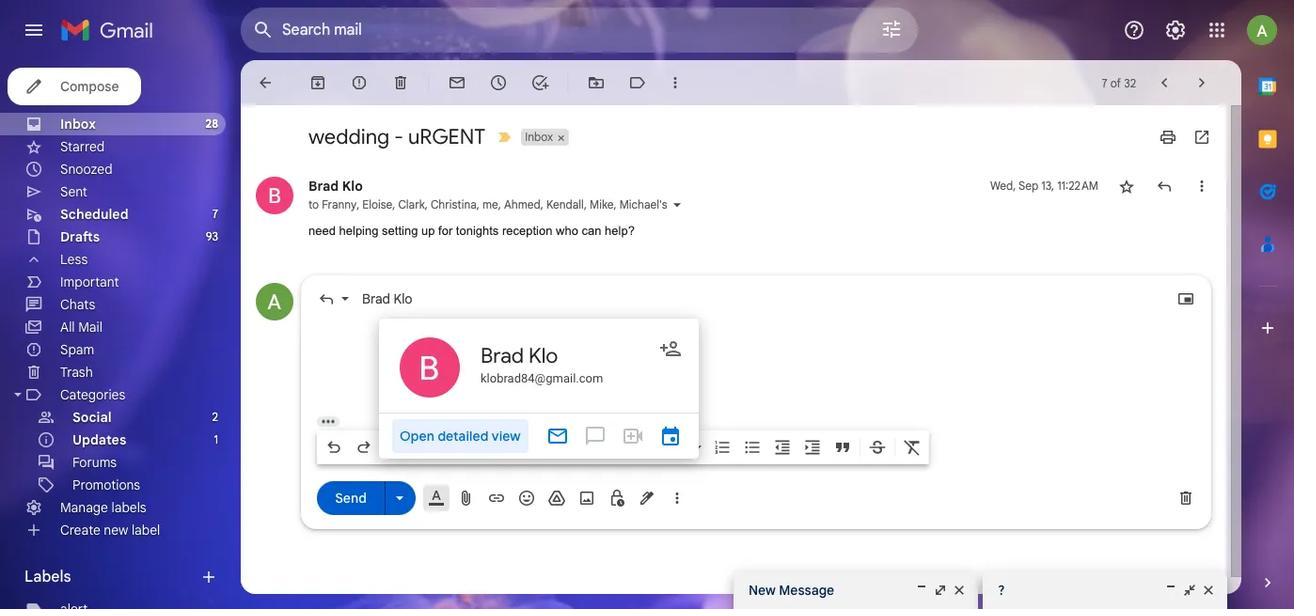 Task type: vqa. For each thing, say whether or not it's contained in the screenshot.
rightmost Cox
no



Task type: locate. For each thing, give the bounding box(es) containing it.
brad up "to"
[[309, 178, 339, 195]]

kendall
[[547, 198, 584, 212]]

snooze image
[[489, 73, 508, 92]]

wedding
[[309, 124, 390, 150]]

0 horizontal spatial close image
[[952, 583, 967, 599]]

discard draft ‪(⌘⇧d)‬ image
[[1177, 489, 1196, 508]]

0 vertical spatial klo
[[342, 178, 363, 195]]

need helping
[[309, 224, 379, 238]]

brad
[[309, 178, 339, 195], [362, 290, 391, 307]]

social link
[[72, 409, 112, 426]]

undo ‪(⌘z)‬ image
[[325, 438, 343, 457]]

categories
[[60, 387, 125, 404]]

0 horizontal spatial inbox
[[60, 116, 96, 133]]

, left clark
[[393, 198, 396, 212]]

Search mail text field
[[282, 21, 828, 40]]

5 , from the left
[[499, 198, 501, 212]]

inbox for 'inbox' button
[[525, 130, 553, 144]]

, left the ahmed
[[499, 198, 501, 212]]

message
[[780, 583, 835, 599]]

1 vertical spatial brad klo
[[362, 290, 413, 307]]

indent more ‪(⌘])‬ image
[[804, 438, 822, 457]]

inbox
[[60, 116, 96, 133], [525, 130, 553, 144]]

advanced search options image
[[873, 10, 911, 48]]

2 close image from the left
[[1202, 583, 1217, 599]]

7 up "93"
[[212, 207, 218, 221]]

pop out image
[[1183, 583, 1198, 599]]

7
[[1102, 76, 1108, 90], [212, 207, 218, 221]]

all mail link
[[60, 319, 103, 336]]

spam link
[[60, 342, 94, 359]]

trash
[[60, 364, 93, 381]]

1 horizontal spatial inbox
[[525, 130, 553, 144]]

inbox link
[[60, 116, 96, 133]]

, left me
[[477, 198, 480, 212]]

, up up
[[425, 198, 428, 212]]

brad klo right type of response image
[[362, 290, 413, 307]]

klo down "setting"
[[394, 290, 413, 307]]

starred link
[[60, 138, 105, 155]]

more send options image
[[391, 489, 409, 508]]

7 for 7 of 32
[[1102, 76, 1108, 90]]

7 of 32
[[1102, 76, 1137, 90]]

close image right pop out image
[[952, 583, 967, 599]]

mike
[[590, 198, 614, 212]]

drafts
[[60, 229, 100, 246]]

close image for ?
[[1202, 583, 1217, 599]]

can
[[582, 224, 602, 238]]

wed, sep 13, 11:22 am cell
[[991, 177, 1099, 196]]

starred
[[60, 138, 105, 155]]

0 horizontal spatial 7
[[212, 207, 218, 221]]

, up help?
[[614, 198, 617, 212]]

updates
[[72, 432, 126, 449]]

social
[[72, 409, 112, 426]]

inbox right important according to google magic. 'switch' at the top left
[[525, 130, 553, 144]]

13,
[[1042, 179, 1055, 193]]

categories link
[[60, 387, 125, 404]]

scheduled link
[[60, 206, 129, 223]]

all
[[60, 319, 75, 336]]

1 close image from the left
[[952, 583, 967, 599]]

1 horizontal spatial close image
[[1202, 583, 1217, 599]]

, left eloise
[[357, 198, 360, 212]]

Not starred checkbox
[[1118, 177, 1137, 196]]

drafts link
[[60, 229, 100, 246]]

inbox inside labels navigation
[[60, 116, 96, 133]]

1 horizontal spatial klo
[[394, 290, 413, 307]]

updates link
[[72, 432, 126, 449]]

older image
[[1193, 73, 1212, 92]]

bold ‪(⌘b)‬ image
[[535, 438, 554, 457]]

1
[[214, 433, 218, 447]]

, left mike
[[584, 198, 587, 212]]

clark
[[399, 198, 425, 212]]

brad right type of response image
[[362, 290, 391, 307]]

inbox inside button
[[525, 130, 553, 144]]

inbox button
[[521, 129, 555, 146]]

important
[[60, 274, 119, 291]]

not starred image
[[1118, 177, 1137, 196]]

labels navigation
[[0, 60, 241, 610]]

7 inside labels navigation
[[212, 207, 218, 221]]

8 , from the left
[[614, 198, 617, 212]]

1 horizontal spatial brad
[[362, 290, 391, 307]]

3 , from the left
[[425, 198, 428, 212]]

redo ‪(⌘y)‬ image
[[355, 438, 374, 457]]

1 vertical spatial 7
[[212, 207, 218, 221]]

2 , from the left
[[393, 198, 396, 212]]

me
[[483, 198, 499, 212]]

minimize image
[[915, 583, 930, 599]]

0 vertical spatial brad klo
[[309, 178, 363, 195]]

franny
[[322, 198, 357, 212]]

to franny , eloise , clark , christina , me , ahmed , kendall , mike , michael's
[[309, 198, 668, 212]]

close image
[[952, 583, 967, 599], [1202, 583, 1217, 599]]

close image right pop out icon
[[1202, 583, 1217, 599]]

4 , from the left
[[477, 198, 480, 212]]

brad klo
[[309, 178, 363, 195], [362, 290, 413, 307]]

bulleted list ‪(⌘⇧8)‬ image
[[743, 438, 762, 457]]

snoozed link
[[60, 161, 113, 178]]

klo up the franny
[[342, 178, 363, 195]]

inbox up starred link
[[60, 116, 96, 133]]

labels
[[24, 568, 71, 587]]

gmail image
[[60, 11, 163, 49]]

klo
[[342, 178, 363, 195], [394, 290, 413, 307]]

who
[[556, 224, 579, 238]]

mail
[[78, 319, 103, 336]]

strikethrough ‪(⌘⇧x)‬ image
[[869, 438, 887, 457]]

brad klo up the franny
[[309, 178, 363, 195]]

,
[[357, 198, 360, 212], [393, 198, 396, 212], [425, 198, 428, 212], [477, 198, 480, 212], [499, 198, 501, 212], [541, 198, 544, 212], [584, 198, 587, 212], [614, 198, 617, 212]]

minimize image
[[1164, 583, 1179, 599]]

1 horizontal spatial 7
[[1102, 76, 1108, 90]]

new message
[[749, 583, 835, 599]]

ahmed
[[504, 198, 541, 212]]

0 horizontal spatial klo
[[342, 178, 363, 195]]

type of response image
[[317, 289, 336, 308]]

tonights
[[456, 224, 499, 238]]

, left kendall
[[541, 198, 544, 212]]

michael's
[[620, 198, 668, 212]]

tab list
[[1242, 60, 1295, 542]]

None search field
[[241, 8, 918, 53]]

report spam image
[[350, 73, 369, 92]]

pop out image
[[934, 583, 949, 599]]

0 vertical spatial 7
[[1102, 76, 1108, 90]]

main menu image
[[23, 19, 45, 41]]

7 left of
[[1102, 76, 1108, 90]]

numbered list ‪(⌘⇧7)‬ image
[[713, 438, 732, 457]]

wedding - urgent
[[309, 124, 486, 150]]

28
[[205, 117, 218, 131]]

newer image
[[1156, 73, 1174, 92]]

1 vertical spatial klo
[[394, 290, 413, 307]]

indent less ‪(⌘[)‬ image
[[774, 438, 792, 457]]

0 vertical spatial brad
[[309, 178, 339, 195]]



Task type: describe. For each thing, give the bounding box(es) containing it.
less
[[60, 251, 88, 268]]

christina
[[431, 198, 477, 212]]

compose button
[[8, 68, 142, 105]]

need helping setting up for tonights reception who can help?
[[309, 224, 635, 238]]

6 , from the left
[[541, 198, 544, 212]]

send
[[335, 490, 367, 507]]

mark as unread image
[[448, 73, 467, 92]]

support image
[[1124, 19, 1146, 41]]

1 vertical spatial brad
[[362, 290, 391, 307]]

1 , from the left
[[357, 198, 360, 212]]

labels heading
[[24, 568, 200, 587]]

settings image
[[1165, 19, 1188, 41]]

all mail
[[60, 319, 103, 336]]

sent
[[60, 184, 87, 200]]

sent link
[[60, 184, 87, 200]]

promotions
[[72, 477, 140, 494]]

7 for 7
[[212, 207, 218, 221]]

promotions link
[[72, 477, 140, 494]]

remove formatting ‪(⌘\)‬ image
[[903, 438, 922, 457]]

new
[[749, 583, 776, 599]]

create
[[60, 522, 100, 539]]

Message Body text field
[[317, 321, 1196, 401]]

forums
[[72, 455, 117, 471]]

7 , from the left
[[584, 198, 587, 212]]

italic ‪(⌘i)‬ image
[[566, 438, 584, 457]]

close image for new message
[[952, 583, 967, 599]]

manage labels create new label
[[60, 500, 160, 539]]

formatting options toolbar
[[317, 431, 930, 464]]

for
[[439, 224, 453, 238]]

archive image
[[309, 73, 327, 92]]

wed, sep 13, 11:22 am
[[991, 179, 1099, 193]]

search mail image
[[247, 13, 280, 47]]

add to tasks image
[[531, 73, 550, 92]]

forums link
[[72, 455, 117, 471]]

create new label link
[[60, 522, 160, 539]]

spam
[[60, 342, 94, 359]]

2
[[212, 410, 218, 424]]

scheduled
[[60, 206, 129, 223]]

inbox for inbox link
[[60, 116, 96, 133]]

less button
[[0, 248, 226, 271]]

trash link
[[60, 364, 93, 381]]

important according to google magic. switch
[[495, 128, 514, 147]]

reception
[[503, 224, 553, 238]]

delete image
[[391, 73, 410, 92]]

send button
[[317, 482, 385, 516]]

urgent
[[408, 124, 486, 150]]

show trimmed content image
[[317, 416, 340, 427]]

new
[[104, 522, 128, 539]]

chats link
[[60, 296, 95, 313]]

eloise
[[363, 198, 393, 212]]

93
[[206, 230, 218, 244]]

compose
[[60, 78, 119, 95]]

wed,
[[991, 179, 1017, 193]]

11:22 am
[[1058, 179, 1099, 193]]

help?
[[605, 224, 635, 238]]

setting
[[382, 224, 418, 238]]

manage labels link
[[60, 500, 147, 517]]

?
[[998, 583, 1006, 599]]

underline ‪(⌘u)‬ image
[[596, 438, 615, 457]]

labels
[[112, 500, 147, 517]]

chats
[[60, 296, 95, 313]]

sep
[[1019, 179, 1039, 193]]

-
[[394, 124, 404, 150]]

to
[[309, 198, 319, 212]]

of
[[1111, 76, 1122, 90]]

label
[[132, 522, 160, 539]]

snoozed
[[60, 161, 113, 178]]

manage
[[60, 500, 108, 517]]

32
[[1125, 76, 1137, 90]]

important link
[[60, 274, 119, 291]]

information card element
[[379, 319, 699, 459]]

up
[[422, 224, 435, 238]]

quote ‪(⌘⇧9)‬ image
[[834, 438, 853, 457]]

back to inbox image
[[256, 73, 275, 92]]

0 horizontal spatial brad
[[309, 178, 339, 195]]



